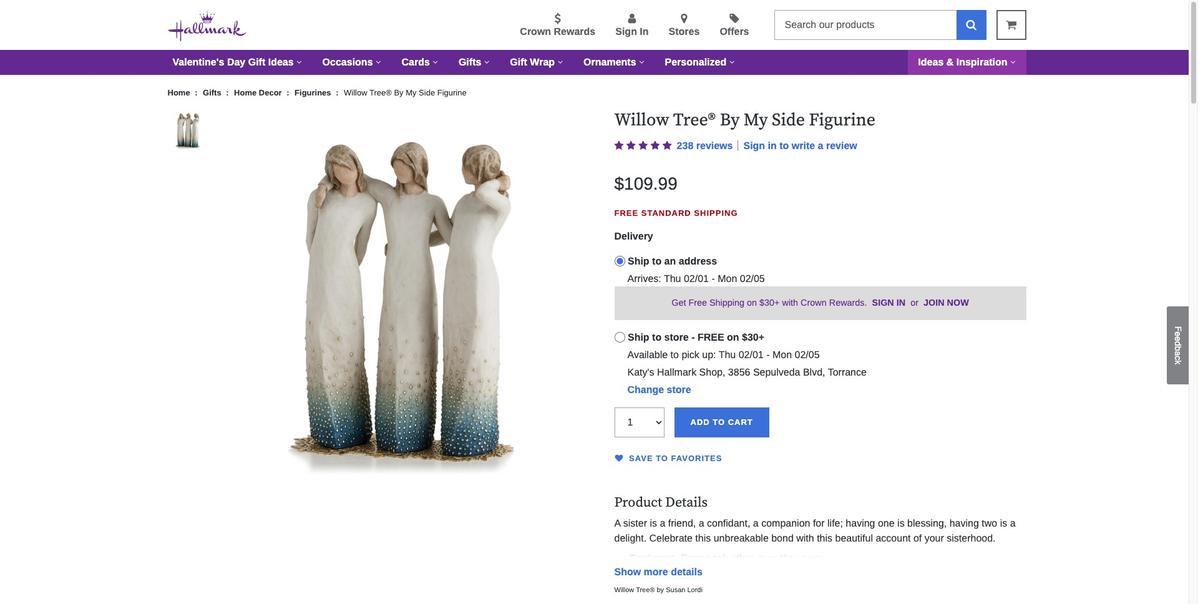 Task type: locate. For each thing, give the bounding box(es) containing it.
katy's hallmark shop, 3856 sepulveda blvd, torrance
[[628, 367, 867, 377]]

is right sister
[[650, 518, 657, 529]]

1 horizontal spatial in
[[768, 140, 777, 151]]

None radio
[[614, 332, 625, 342]]

two
[[982, 518, 998, 529]]

1 horizontal spatial is
[[898, 518, 905, 529]]

blessing,
[[908, 518, 947, 529]]

willow tree® by my side figurine down the cards
[[344, 88, 467, 97]]

to left pick at the right bottom
[[671, 349, 679, 360]]

with left the rewards. at the right of the page
[[782, 298, 798, 308]]

02/01 up katy's hallmark shop, 3856 sepulveda blvd, torrance at the right of the page
[[739, 349, 764, 360]]

f e e d b a c k button
[[1167, 306, 1189, 384]]

1 vertical spatial figurine
[[809, 109, 876, 131]]

1 this from the left
[[696, 533, 711, 544]]

willow tree® by susan lordi
[[614, 586, 703, 593]]

join
[[924, 298, 945, 308]]

is
[[650, 518, 657, 529], [898, 518, 905, 529], [1000, 518, 1007, 529]]

free right get
[[689, 298, 707, 308]]

willow
[[344, 88, 367, 97], [614, 109, 669, 131], [614, 586, 634, 593]]

2 horizontal spatial in
[[897, 298, 906, 308]]

this down for
[[817, 533, 833, 544]]

address
[[679, 256, 717, 267]]

favorites
[[671, 454, 722, 463]]

2 icon image from the left
[[627, 140, 636, 150]]

- up pick at the right bottom
[[692, 332, 695, 342]]

a sister is a friend, a confidant, a companion for life; having one is blessing, having two is a delight. celebrate this unbreakable bond with this beautiful account of your sisterhood.
[[614, 518, 1016, 544]]

1 vertical spatial tree®
[[673, 109, 716, 131]]

none radio inside willow tree® by my side figurine region
[[614, 332, 625, 342]]

ideas up decor
[[268, 57, 294, 67]]

0 horizontal spatial in
[[640, 26, 649, 37]]

1 vertical spatial willow
[[614, 109, 669, 131]]

this
[[696, 533, 711, 544], [817, 533, 833, 544]]

my down the cards
[[406, 88, 417, 97]]

home decor
[[234, 88, 282, 97]]

sign up ornaments link
[[616, 26, 637, 37]]

icon image
[[614, 140, 624, 150], [627, 140, 636, 150], [639, 140, 648, 150], [651, 140, 660, 150], [663, 140, 672, 150]]

now
[[947, 298, 969, 308]]

0 horizontal spatial figurine
[[437, 88, 467, 97]]

on
[[747, 298, 757, 308], [727, 332, 739, 342]]

2 having from the left
[[950, 518, 979, 529]]

gifts right 'home' link
[[203, 88, 221, 97]]

0 horizontal spatial sign in link
[[616, 13, 649, 39]]

my inside region
[[744, 109, 768, 131]]

menu
[[266, 11, 764, 39]]

1 horizontal spatial by
[[720, 109, 740, 131]]

hallmark
[[657, 367, 697, 377]]

store down hallmark at the right
[[667, 384, 691, 395]]

Search our products search field
[[774, 10, 957, 40]]

2 vertical spatial -
[[767, 349, 770, 360]]

to left the write
[[780, 140, 789, 151]]

occasions link
[[312, 50, 392, 75]]

0 vertical spatial thu
[[664, 273, 681, 284]]

a right the write
[[818, 140, 824, 151]]

0 horizontal spatial willow tree® by my side figurine
[[344, 88, 467, 97]]

2 gift from the left
[[510, 57, 527, 67]]

0 vertical spatial my
[[406, 88, 417, 97]]

thu down ship to an address
[[664, 273, 681, 284]]

tree® left by
[[636, 586, 655, 593]]

gifts right cards link
[[459, 57, 481, 67]]

1 horizontal spatial on
[[747, 298, 757, 308]]

0 horizontal spatial willow tree® by my side figurine image
[[168, 110, 208, 150]]

sign in link inside menu
[[616, 13, 649, 39]]

gift right day
[[248, 57, 265, 67]]

crown up 'gift wrap'
[[520, 26, 551, 37]]

this down friend,
[[696, 533, 711, 544]]

1 icon image from the left
[[614, 140, 624, 150]]

1 horizontal spatial ideas
[[918, 57, 944, 67]]

to left an
[[652, 256, 662, 267]]

1 horizontal spatial 02/01
[[739, 349, 764, 360]]

0 vertical spatial ship
[[628, 256, 650, 267]]

1 vertical spatial ship
[[628, 332, 650, 342]]

1 horizontal spatial thu
[[719, 349, 736, 360]]

gifts
[[459, 57, 481, 67], [203, 88, 221, 97]]

home for home decor
[[234, 88, 257, 97]]

crown left the rewards. at the right of the page
[[801, 298, 827, 308]]

1 vertical spatial willow tree® by my side figurine
[[614, 109, 876, 131]]

a right two
[[1010, 518, 1016, 529]]

1 vertical spatial by
[[720, 109, 740, 131]]

gift inside gift wrap link
[[510, 57, 527, 67]]

ship up arrives:
[[628, 256, 650, 267]]

figurine
[[437, 88, 467, 97], [809, 109, 876, 131]]

02/05 up shipping
[[740, 273, 765, 284]]

02/01
[[684, 273, 709, 284], [739, 349, 764, 360]]

-
[[712, 273, 715, 284], [692, 332, 695, 342], [767, 349, 770, 360]]

decor
[[259, 88, 282, 97]]

1 ship from the top
[[628, 256, 650, 267]]

to up available
[[652, 332, 662, 342]]

mon up shipping
[[718, 273, 737, 284]]

1 vertical spatial sign in link
[[872, 298, 906, 308]]

by
[[657, 586, 664, 593]]

1 vertical spatial with
[[797, 533, 814, 544]]

occasions
[[322, 57, 373, 67]]

1 vertical spatial gifts
[[203, 88, 221, 97]]

1 vertical spatial sign
[[744, 140, 765, 151]]

on right shipping
[[747, 298, 757, 308]]

1 vertical spatial thu
[[719, 349, 736, 360]]

0 horizontal spatial side
[[419, 88, 435, 97]]

1 vertical spatial my
[[744, 109, 768, 131]]

store
[[664, 332, 689, 342], [667, 384, 691, 395]]

figurine up the review
[[809, 109, 876, 131]]

banner
[[0, 0, 1189, 75]]

0 vertical spatial sign in link
[[616, 13, 649, 39]]

0 horizontal spatial tree®
[[369, 88, 392, 97]]

0 horizontal spatial 02/05
[[740, 273, 765, 284]]

3 is from the left
[[1000, 518, 1007, 529]]

having up beautiful
[[846, 518, 875, 529]]

0 vertical spatial with
[[782, 298, 798, 308]]

3 icon image from the left
[[639, 140, 648, 150]]

2 vertical spatial tree®
[[636, 586, 655, 593]]

1 vertical spatial crown
[[801, 298, 827, 308]]

1 ideas from the left
[[268, 57, 294, 67]]

product details
[[614, 494, 708, 511]]

store inside button
[[667, 384, 691, 395]]

2 ship from the top
[[628, 332, 650, 342]]

2 home from the left
[[234, 88, 257, 97]]

thu right 'up:'
[[719, 349, 736, 360]]

free up "delivery"
[[614, 208, 639, 218]]

1 vertical spatial -
[[692, 332, 695, 342]]

gifts link right 'home' link
[[203, 88, 224, 97]]

0 vertical spatial figurine
[[437, 88, 467, 97]]

1 horizontal spatial gift
[[510, 57, 527, 67]]

to for up:
[[671, 349, 679, 360]]

e up d
[[1173, 331, 1183, 336]]

get
[[672, 298, 686, 308]]

by down the cards
[[394, 88, 404, 97]]

0 horizontal spatial free
[[614, 208, 639, 218]]

by
[[394, 88, 404, 97], [720, 109, 740, 131]]

1 vertical spatial $30+
[[742, 332, 765, 342]]

1 having from the left
[[846, 518, 875, 529]]

1 horizontal spatial crown
[[801, 298, 827, 308]]

1 home from the left
[[168, 88, 192, 97]]

0 horizontal spatial crown
[[520, 26, 551, 37]]

- down address
[[712, 273, 715, 284]]

in for sign in to write a review
[[768, 140, 777, 151]]

ideas left &
[[918, 57, 944, 67]]

willow tree® by my side figurine
[[344, 88, 467, 97], [614, 109, 876, 131]]

hallmark image
[[168, 11, 246, 41]]

ship up available
[[628, 332, 650, 342]]

on up available to pick up: thu 02/01 - mon 02/05
[[727, 332, 739, 342]]

a right friend,
[[699, 518, 704, 529]]

thu
[[664, 273, 681, 284], [719, 349, 736, 360]]

ship to store - free on $30+
[[628, 332, 765, 342]]

figurines
[[295, 88, 331, 97]]

1 vertical spatial free
[[689, 298, 707, 308]]

0 vertical spatial in
[[640, 26, 649, 37]]

0 horizontal spatial is
[[650, 518, 657, 529]]

figurine down cards link
[[437, 88, 467, 97]]

0 horizontal spatial mon
[[718, 273, 737, 284]]

join now link
[[924, 298, 969, 308]]

1 vertical spatial 02/01
[[739, 349, 764, 360]]

life;
[[828, 518, 843, 529]]

0 vertical spatial side
[[419, 88, 435, 97]]

tree® down occasions link
[[369, 88, 392, 97]]

is right two
[[1000, 518, 1007, 529]]

day
[[227, 57, 245, 67]]

1 horizontal spatial side
[[772, 109, 805, 131]]

sign in link up ornaments link
[[616, 13, 649, 39]]

sign in link left or
[[872, 298, 906, 308]]

side down cards link
[[419, 88, 435, 97]]

3856
[[728, 367, 751, 377]]

crown inside willow tree® by my side figurine region
[[801, 298, 827, 308]]

home left decor
[[234, 88, 257, 97]]

side up sign in to write a review
[[772, 109, 805, 131]]

in left the write
[[768, 140, 777, 151]]

sign in to write a review
[[744, 140, 857, 151]]

mon up sepulveda
[[773, 349, 792, 360]]

$30+ right shipping
[[760, 298, 780, 308]]

- for mon
[[712, 273, 715, 284]]

1 horizontal spatial 02/05
[[795, 349, 820, 360]]

sign left or
[[872, 298, 894, 308]]

add to cart
[[691, 417, 753, 427]]

home down valentine's
[[168, 88, 192, 97]]

0 vertical spatial mon
[[718, 273, 737, 284]]

companion
[[762, 518, 810, 529]]

0 vertical spatial sign
[[616, 26, 637, 37]]

$30+ up available to pick up: thu 02/01 - mon 02/05
[[742, 332, 765, 342]]

side
[[419, 88, 435, 97], [772, 109, 805, 131]]

valentine's day gift ideas
[[173, 57, 294, 67]]

1 horizontal spatial gifts
[[459, 57, 481, 67]]

1 horizontal spatial willow tree® by my side figurine image
[[218, 110, 590, 482]]

tree® up 238
[[673, 109, 716, 131]]

02/05
[[740, 273, 765, 284], [795, 349, 820, 360]]

gift wrap link
[[500, 50, 574, 75]]

by inside region
[[720, 109, 740, 131]]

0 vertical spatial 02/05
[[740, 273, 765, 284]]

gift
[[248, 57, 265, 67], [510, 57, 527, 67]]

willow tree® by my side figurine up reviews
[[614, 109, 876, 131]]

1 horizontal spatial mon
[[773, 349, 792, 360]]

None radio
[[614, 256, 625, 267]]

katy's
[[628, 367, 654, 377]]

None search field
[[774, 10, 986, 40]]

5 icon image from the left
[[663, 140, 672, 150]]

sign inside menu
[[616, 26, 637, 37]]

0 horizontal spatial ideas
[[268, 57, 294, 67]]

1 vertical spatial 02/05
[[795, 349, 820, 360]]

in left stores
[[640, 26, 649, 37]]

2 horizontal spatial is
[[1000, 518, 1007, 529]]

offers link
[[720, 13, 749, 39]]

0 vertical spatial gifts
[[459, 57, 481, 67]]

0 horizontal spatial this
[[696, 533, 711, 544]]

1 vertical spatial side
[[772, 109, 805, 131]]

e up b on the bottom of the page
[[1173, 336, 1183, 341]]

1 horizontal spatial this
[[817, 533, 833, 544]]

having
[[846, 518, 875, 529], [950, 518, 979, 529]]

store up pick at the right bottom
[[664, 332, 689, 342]]

1 horizontal spatial gifts link
[[449, 50, 500, 75]]

- up sepulveda
[[767, 349, 770, 360]]

gifts link
[[449, 50, 500, 75], [203, 88, 224, 97]]

1 is from the left
[[650, 518, 657, 529]]

1 horizontal spatial -
[[712, 273, 715, 284]]

in for sign in
[[640, 26, 649, 37]]

0 vertical spatial -
[[712, 273, 715, 284]]

a up k
[[1173, 351, 1183, 356]]

k
[[1173, 360, 1183, 364]]

is right one
[[898, 518, 905, 529]]

in left or
[[897, 298, 906, 308]]

0 horizontal spatial gift
[[248, 57, 265, 67]]

my up sign in to write a review
[[744, 109, 768, 131]]

by up reviews
[[720, 109, 740, 131]]

4 icon image from the left
[[651, 140, 660, 150]]

e
[[1173, 331, 1183, 336], [1173, 336, 1183, 341]]

pick
[[682, 349, 700, 360]]

0 horizontal spatial gifts link
[[203, 88, 224, 97]]

crown inside menu
[[520, 26, 551, 37]]

figurine inside region
[[809, 109, 876, 131]]

willow tree® by my side figurine image
[[168, 110, 208, 150], [218, 110, 590, 482]]

- for free
[[692, 332, 695, 342]]

1 horizontal spatial free
[[689, 298, 707, 308]]

1 horizontal spatial my
[[744, 109, 768, 131]]

02/05 up blvd,
[[795, 349, 820, 360]]

02/01 down address
[[684, 273, 709, 284]]

1 vertical spatial in
[[768, 140, 777, 151]]

in inside menu
[[640, 26, 649, 37]]

0 horizontal spatial having
[[846, 518, 875, 529]]

change
[[628, 384, 664, 395]]

1 horizontal spatial having
[[950, 518, 979, 529]]

menu containing crown rewards
[[266, 11, 764, 39]]

1 horizontal spatial willow tree® by my side figurine
[[614, 109, 876, 131]]

0 horizontal spatial thu
[[664, 273, 681, 284]]

1 gift from the left
[[248, 57, 265, 67]]

sign
[[616, 26, 637, 37], [744, 140, 765, 151], [872, 298, 894, 308]]

0 horizontal spatial home
[[168, 88, 192, 97]]

gifts inside the "gifts" link
[[459, 57, 481, 67]]

change store
[[628, 384, 691, 395]]

0 horizontal spatial sign
[[616, 26, 637, 37]]

gifts link left 'gift wrap'
[[449, 50, 500, 75]]

menu bar
[[163, 50, 1026, 75]]

with down for
[[797, 533, 814, 544]]

ship for ship to an address
[[628, 256, 650, 267]]

0 vertical spatial crown
[[520, 26, 551, 37]]

a up celebrate
[[660, 518, 666, 529]]

wrap
[[530, 57, 555, 67]]

sign right reviews
[[744, 140, 765, 151]]

0 vertical spatial free
[[614, 208, 639, 218]]

my
[[406, 88, 417, 97], [744, 109, 768, 131]]

0 horizontal spatial by
[[394, 88, 404, 97]]

0 vertical spatial gifts link
[[449, 50, 500, 75]]

having up sisterhood.
[[950, 518, 979, 529]]

mon
[[718, 273, 737, 284], [773, 349, 792, 360]]

2 this from the left
[[817, 533, 833, 544]]

0 horizontal spatial gifts
[[203, 88, 221, 97]]

review
[[826, 140, 857, 151]]

with
[[782, 298, 798, 308], [797, 533, 814, 544]]

gift inside valentine's day gift ideas link
[[248, 57, 265, 67]]

1 vertical spatial on
[[727, 332, 739, 342]]

2 horizontal spatial sign
[[872, 298, 894, 308]]

1 horizontal spatial sign
[[744, 140, 765, 151]]

shipping
[[694, 208, 738, 218]]

gift left wrap
[[510, 57, 527, 67]]

to for -
[[652, 332, 662, 342]]

sign in link inside willow tree® by my side figurine region
[[872, 298, 906, 308]]



Task type: vqa. For each thing, say whether or not it's contained in the screenshot.
Main menu. menu bar
no



Task type: describe. For each thing, give the bounding box(es) containing it.
account
[[876, 533, 911, 544]]

2 willow tree® by my side figurine image from the left
[[218, 110, 590, 482]]

0 horizontal spatial my
[[406, 88, 417, 97]]

stores
[[669, 26, 700, 37]]

to right save
[[656, 454, 668, 463]]

0 vertical spatial on
[[747, 298, 757, 308]]

$109.99
[[614, 174, 678, 193]]

to
[[713, 417, 725, 427]]

1 vertical spatial mon
[[773, 349, 792, 360]]

of
[[914, 533, 922, 544]]

ornaments link
[[574, 50, 655, 75]]

arrives:
[[628, 273, 661, 284]]

0 vertical spatial by
[[394, 88, 404, 97]]

add to cart button
[[674, 407, 769, 437]]

2 ideas from the left
[[918, 57, 944, 67]]

a
[[614, 518, 621, 529]]

2 horizontal spatial -
[[767, 349, 770, 360]]

a inside button
[[1173, 351, 1183, 356]]

1 vertical spatial gifts link
[[203, 88, 224, 97]]

valentine's
[[173, 57, 224, 67]]

more
[[644, 567, 668, 577]]

up:
[[702, 349, 716, 360]]

arrives: thu 02/01 - mon 02/05
[[628, 273, 765, 284]]

0 horizontal spatial on
[[727, 332, 739, 342]]

search image
[[966, 19, 977, 30]]

home decor link
[[234, 88, 284, 97]]

0 vertical spatial store
[[664, 332, 689, 342]]

banner containing crown rewards
[[0, 0, 1189, 75]]

2 e from the top
[[1173, 336, 1183, 341]]

unbreakable
[[714, 533, 769, 544]]

reviews
[[696, 140, 733, 151]]

f e e d b a c k
[[1173, 326, 1183, 364]]

susan
[[666, 586, 686, 593]]

side inside region
[[772, 109, 805, 131]]

2 vertical spatial in
[[897, 298, 906, 308]]

blvd,
[[803, 367, 825, 377]]

ornaments
[[584, 57, 636, 67]]

available to pick up: thu 02/01 - mon 02/05
[[628, 349, 820, 360]]

sign for sign in to write a review
[[744, 140, 765, 151]]

1 horizontal spatial tree®
[[636, 586, 655, 593]]

rewards.
[[829, 298, 867, 308]]

0 vertical spatial 02/01
[[684, 273, 709, 284]]

a up unbreakable
[[753, 518, 759, 529]]

delight.
[[614, 533, 647, 544]]

change store button
[[614, 382, 691, 397]]

none radio inside willow tree® by my side figurine region
[[614, 256, 625, 267]]

show
[[614, 567, 641, 577]]

delivery
[[614, 231, 653, 242]]

for
[[813, 518, 825, 529]]

sign in
[[616, 26, 649, 37]]

sign in to write a review link
[[744, 140, 857, 151]]

stores link
[[669, 13, 700, 39]]

an
[[664, 256, 676, 267]]

1 willow tree® by my side figurine image from the left
[[168, 110, 208, 150]]

sepulveda
[[753, 367, 800, 377]]

to for address
[[652, 256, 662, 267]]

add
[[691, 417, 710, 427]]

1 e from the top
[[1173, 331, 1183, 336]]

offers
[[720, 26, 749, 37]]

heart image
[[614, 454, 626, 462]]

ideas & inspiration link
[[908, 50, 1026, 75]]

free
[[698, 332, 724, 342]]

personalized
[[665, 57, 727, 67]]

0 vertical spatial $30+
[[760, 298, 780, 308]]

sentiment:
[[629, 553, 680, 564]]

sign for sign in
[[616, 26, 637, 37]]

willow tree® by my side figurine region
[[163, 109, 1026, 604]]

2 is from the left
[[898, 518, 905, 529]]

or
[[911, 298, 919, 308]]

product
[[614, 494, 662, 511]]

save to favorites
[[626, 454, 722, 463]]

cards link
[[392, 50, 449, 75]]

2 horizontal spatial tree®
[[673, 109, 716, 131]]

sign in link for join now link
[[872, 298, 906, 308]]

0 vertical spatial willow
[[344, 88, 367, 97]]

crown rewards
[[520, 26, 596, 37]]

show more details button
[[614, 567, 703, 578]]

willow tree® by my side figurine inside region
[[614, 109, 876, 131]]

inspiration
[[957, 57, 1008, 67]]

celebrate
[[649, 533, 693, 544]]

0 vertical spatial tree®
[[369, 88, 392, 97]]

home for home
[[168, 88, 192, 97]]

details
[[671, 567, 703, 577]]

2 vertical spatial willow
[[614, 586, 634, 593]]

rewards
[[554, 26, 596, 37]]

free standard shipping
[[614, 208, 738, 218]]

personalized link
[[655, 50, 745, 75]]

details
[[666, 494, 708, 511]]

torrance
[[828, 367, 867, 377]]

shipping
[[710, 298, 745, 308]]

one
[[878, 518, 895, 529]]

238 reviews link
[[677, 138, 744, 153]]

available
[[628, 349, 668, 360]]

save
[[629, 454, 653, 463]]

sign in link for the offers "link"
[[616, 13, 649, 39]]

b
[[1173, 346, 1183, 351]]

figurines link
[[295, 88, 333, 97]]

cart
[[728, 417, 753, 427]]

shop,
[[699, 367, 726, 377]]

238
[[677, 140, 694, 151]]

valentine's day gift ideas link
[[163, 50, 312, 75]]

f
[[1173, 326, 1183, 331]]

shopping cart image
[[1006, 19, 1017, 31]]

beautiful
[[835, 533, 873, 544]]

bond
[[772, 533, 794, 544]]

get free shipping on $30+ with crown rewards. sign in or join now
[[672, 298, 969, 308]]

ideas & inspiration
[[918, 57, 1008, 67]]

lordi
[[687, 586, 703, 593]]

save to favorites link
[[614, 450, 722, 470]]

hallmark link
[[168, 10, 256, 44]]

menu bar containing valentine's day gift ideas
[[163, 50, 1026, 75]]

ship to an address
[[628, 256, 717, 267]]

gift wrap
[[510, 57, 555, 67]]

with inside a sister is a friend, a confidant, a companion for life; having one is blessing, having two is a delight. celebrate this unbreakable bond with this beautiful account of your sisterhood.
[[797, 533, 814, 544]]

ship for ship to store - free on $30+
[[628, 332, 650, 342]]

238 reviews
[[677, 140, 733, 151]]

home link
[[168, 88, 192, 97]]

0 vertical spatial willow tree® by my side figurine
[[344, 88, 467, 97]]

d
[[1173, 341, 1183, 346]]



